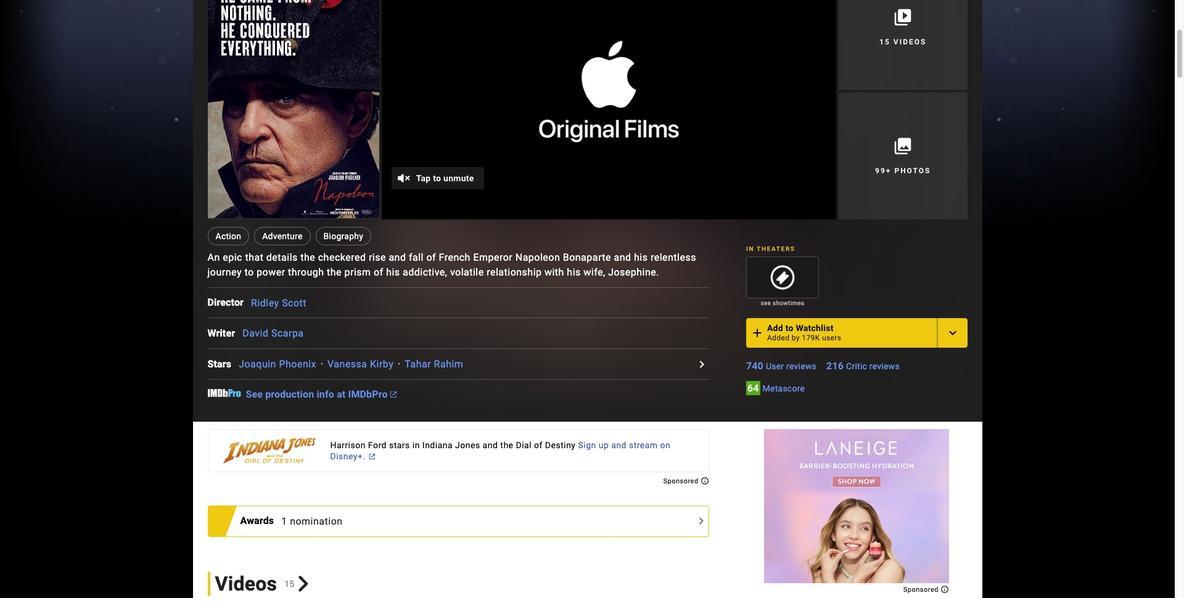 Task type: locate. For each thing, give the bounding box(es) containing it.
1 vertical spatial sponsored
[[904, 586, 941, 594]]

2 horizontal spatial to
[[786, 323, 794, 333]]

tahar rahim
[[405, 358, 463, 370]]

1 vertical spatial 15
[[284, 579, 294, 589]]

his up josephine.
[[634, 251, 648, 263]]

see full cast and crew image
[[694, 357, 709, 372]]

adventure
[[262, 231, 303, 241]]

179k
[[802, 333, 820, 342]]

the up through
[[301, 251, 315, 263]]

reviews
[[786, 361, 817, 371], [870, 361, 900, 371]]

add to watchlist added by 179k users
[[767, 323, 842, 342]]

15 inside button
[[880, 37, 891, 46]]

see full cast and crew element down journey
[[208, 295, 251, 310]]

to right tap
[[433, 173, 441, 183]]

15 videos
[[880, 37, 927, 46]]

chevron right inline image
[[296, 576, 312, 592]]

2 see full cast and crew element from the top
[[208, 326, 243, 341]]

and up josephine.
[[614, 251, 631, 263]]

1 vertical spatial see full cast and crew element
[[208, 326, 243, 341]]

0 horizontal spatial group
[[208, 0, 379, 219]]

1 horizontal spatial reviews
[[870, 361, 900, 371]]

0 vertical spatial to
[[433, 173, 441, 183]]

1 vertical spatial videos
[[215, 572, 277, 596]]

director
[[208, 297, 244, 308]]

epic
[[223, 251, 242, 263]]

see full cast and crew element
[[208, 295, 251, 310], [208, 326, 243, 341]]

reviews right user in the bottom right of the page
[[786, 361, 817, 371]]

biography button
[[316, 227, 371, 245]]

add image
[[750, 325, 765, 340]]

to
[[433, 173, 441, 183], [245, 266, 254, 278], [786, 323, 794, 333]]

1 horizontal spatial 15
[[880, 37, 891, 46]]

15 videos button
[[839, 0, 968, 90]]

prism
[[345, 266, 371, 278]]

the down checkered
[[327, 266, 342, 278]]

0 vertical spatial of
[[426, 251, 436, 263]]

his
[[634, 251, 648, 263], [386, 266, 400, 278], [567, 266, 581, 278]]

emperor
[[473, 251, 513, 263]]

1 horizontal spatial sponsored
[[904, 586, 941, 594]]

2 vertical spatial to
[[786, 323, 794, 333]]

0 horizontal spatial 15
[[284, 579, 294, 589]]

sign up and stream on disney+.
[[330, 440, 671, 461]]

1 see full cast and crew element from the top
[[208, 295, 251, 310]]

216
[[827, 360, 844, 372]]

1 vertical spatial group
[[746, 257, 819, 298]]

740 user reviews
[[746, 360, 817, 372]]

an epic that details the checkered rise and fall of french emperor napoleon bonaparte and his relentless journey to power through the prism of his addictive, volatile relationship with his wife, josephine.
[[208, 251, 696, 278]]

0 vertical spatial group
[[208, 0, 379, 219]]

sponsored
[[663, 477, 701, 485], [904, 586, 941, 594]]

99+
[[875, 167, 892, 175]]

awards
[[240, 515, 274, 527]]

ridley
[[251, 297, 279, 309]]

relentless
[[651, 251, 696, 263]]

joaquin phoenix
[[239, 358, 316, 370]]

launch inline image
[[390, 392, 396, 398]]

1
[[281, 515, 287, 527]]

see full cast and crew element containing writer
[[208, 326, 243, 341]]

see full cast and crew element containing director
[[208, 295, 251, 310]]

production
[[265, 389, 314, 400]]

stream
[[629, 440, 658, 450]]

sponsored inside section
[[904, 586, 941, 594]]

to for tap
[[433, 173, 441, 183]]

64 metascore
[[748, 382, 805, 394]]

an
[[208, 251, 220, 263]]

see full cast and crew element up stars button
[[208, 326, 243, 341]]

of
[[426, 251, 436, 263], [374, 266, 383, 278]]

1 horizontal spatial of
[[426, 251, 436, 263]]

of down rise
[[374, 266, 383, 278]]

1 horizontal spatial videos
[[894, 37, 927, 46]]

740
[[746, 360, 764, 372]]

reviews for 216
[[870, 361, 900, 371]]

0 horizontal spatial of
[[374, 266, 383, 278]]

see
[[761, 299, 771, 306]]

1 vertical spatial to
[[245, 266, 254, 278]]

and right up
[[611, 440, 627, 450]]

video player application
[[382, 0, 836, 219]]

by
[[792, 333, 800, 342]]

0 horizontal spatial the
[[301, 251, 315, 263]]

0 horizontal spatial reviews
[[786, 361, 817, 371]]

99+ photos button
[[839, 93, 968, 219]]

and left 'fall'
[[389, 251, 406, 263]]

to down the that
[[245, 266, 254, 278]]

videos inside button
[[894, 37, 927, 46]]

vanessa
[[328, 358, 367, 370]]

tahar rahim button
[[405, 358, 463, 370]]

rise
[[369, 251, 386, 263]]

tahar
[[405, 358, 431, 370]]

reviews inside 216 critic reviews
[[870, 361, 900, 371]]

to up by
[[786, 323, 794, 333]]

to inside an epic that details the checkered rise and fall of french emperor napoleon bonaparte and his relentless journey to power through the prism of his addictive, volatile relationship with his wife, josephine.
[[245, 266, 254, 278]]

metascore
[[763, 383, 805, 393]]

to inside add to watchlist added by 179k users
[[786, 323, 794, 333]]

action
[[216, 231, 241, 241]]

0 vertical spatial videos
[[894, 37, 927, 46]]

1 horizontal spatial to
[[433, 173, 441, 183]]

nomination
[[290, 515, 343, 527]]

64
[[748, 382, 759, 394]]

david scarpa button
[[243, 328, 304, 339]]

0 vertical spatial 15
[[880, 37, 891, 46]]

2 reviews from the left
[[870, 361, 900, 371]]

0 vertical spatial the
[[301, 251, 315, 263]]

ridley scott button
[[251, 297, 307, 309]]

see full cast and crew element for david scarpa
[[208, 326, 243, 341]]

2 horizontal spatial his
[[634, 251, 648, 263]]

watch in cinemas now element
[[382, 0, 836, 219]]

his left addictive,
[[386, 266, 400, 278]]

0 vertical spatial see full cast and crew element
[[208, 295, 251, 310]]

and
[[389, 251, 406, 263], [614, 251, 631, 263], [611, 440, 627, 450]]

and inside sign up and stream on disney+.
[[611, 440, 627, 450]]

1 vertical spatial the
[[327, 266, 342, 278]]

15
[[880, 37, 891, 46], [284, 579, 294, 589]]

reviews right critic
[[870, 361, 900, 371]]

group
[[208, 0, 379, 219], [746, 257, 819, 298]]

his right with
[[567, 266, 581, 278]]

to for add
[[786, 323, 794, 333]]

1 reviews from the left
[[786, 361, 817, 371]]

to inside button
[[433, 173, 441, 183]]

reviews inside 740 user reviews
[[786, 361, 817, 371]]

see production info at imdbpro button
[[246, 389, 396, 400]]

journey
[[208, 266, 242, 278]]

0 horizontal spatial to
[[245, 266, 254, 278]]

of right 'fall'
[[426, 251, 436, 263]]

videos
[[894, 37, 927, 46], [215, 572, 277, 596]]

0 vertical spatial sponsored
[[663, 477, 701, 485]]

1 nomination
[[281, 515, 343, 527]]

15 for 15
[[284, 579, 294, 589]]



Task type: describe. For each thing, give the bounding box(es) containing it.
0 horizontal spatial sponsored
[[663, 477, 701, 485]]

bonaparte
[[563, 251, 611, 263]]

216 critic reviews
[[827, 360, 900, 372]]

photos
[[895, 167, 931, 175]]

1 horizontal spatial his
[[567, 266, 581, 278]]

napoleon
[[515, 251, 560, 263]]

add title to another list image
[[945, 325, 960, 340]]

added
[[767, 333, 790, 342]]

in theaters
[[746, 246, 796, 252]]

wife,
[[584, 266, 606, 278]]

see showtimes
[[761, 299, 805, 306]]

sponsored content section
[[764, 429, 949, 594]]

addictive,
[[403, 266, 447, 278]]

reviews for 740
[[786, 361, 817, 371]]

stars button
[[208, 357, 239, 372]]

joaquin
[[239, 358, 276, 370]]

josephine.
[[608, 266, 659, 278]]

scarpa
[[271, 328, 304, 339]]

tap to unmute
[[416, 173, 474, 183]]

imdbpro
[[348, 389, 388, 400]]

joaquin phoenix button
[[239, 358, 316, 370]]

on
[[660, 440, 671, 450]]

sign up and stream on disney+. link
[[208, 429, 709, 472]]

tap
[[416, 173, 431, 183]]

awards button
[[240, 514, 281, 529]]

unmute
[[444, 173, 474, 183]]

1 horizontal spatial group
[[746, 257, 819, 298]]

sign
[[578, 440, 596, 450]]

volatile
[[450, 266, 484, 278]]

add
[[767, 323, 783, 333]]

see
[[246, 389, 263, 400]]

see showtimes image
[[747, 257, 819, 298]]

david scarpa
[[243, 328, 304, 339]]

tap to unmute button
[[392, 167, 484, 190]]

joaquin phoenix in napoleon (2023) image
[[208, 0, 379, 218]]

users
[[822, 333, 842, 342]]

that
[[245, 251, 264, 263]]

power
[[257, 266, 285, 278]]

in
[[746, 246, 755, 252]]

scott
[[282, 297, 307, 309]]

fall
[[409, 251, 424, 263]]

with
[[545, 266, 564, 278]]

action button
[[208, 227, 249, 245]]

user
[[766, 361, 784, 371]]

see more awards and nominations image
[[694, 514, 709, 529]]

vanessa kirby
[[328, 358, 394, 370]]

see production info at imdbpro
[[246, 389, 388, 400]]

stars
[[208, 358, 231, 370]]

tap to unmute group
[[382, 0, 836, 219]]

biography
[[324, 231, 363, 241]]

vanessa kirby button
[[328, 358, 394, 370]]

up
[[599, 440, 609, 450]]

1 horizontal spatial the
[[327, 266, 342, 278]]

critic
[[846, 361, 867, 371]]

french
[[439, 251, 471, 263]]

see full cast and crew element for ridley scott
[[208, 295, 251, 310]]

kirby
[[370, 358, 394, 370]]

see showtimes group
[[746, 257, 819, 308]]

0 horizontal spatial his
[[386, 266, 400, 278]]

watchlist
[[796, 323, 834, 333]]

15 for 15 videos
[[880, 37, 891, 46]]

disney+.
[[330, 451, 366, 461]]

0 horizontal spatial videos
[[215, 572, 277, 596]]

info
[[317, 389, 334, 400]]

showtimes
[[773, 299, 805, 306]]

rahim
[[434, 358, 463, 370]]

writer
[[208, 327, 235, 339]]

ridley scott
[[251, 297, 307, 309]]

99+ photos
[[875, 167, 931, 175]]

theaters
[[757, 246, 796, 252]]

details
[[266, 251, 298, 263]]

david
[[243, 328, 269, 339]]

phoenix
[[279, 358, 316, 370]]

1 vertical spatial of
[[374, 266, 383, 278]]

he came from nothing. he conquered everything. check out the trailer for 'napoleon', an upcoming movie directed by ridley scott. the film stars joaquin phoenix as napoleon bonaparte. in cinemas now image
[[382, 0, 836, 219]]

see showtimes link
[[746, 298, 819, 308]]

volume off image
[[396, 171, 411, 185]]

checkered
[[318, 251, 366, 263]]

adventure button
[[254, 227, 311, 245]]

at
[[337, 389, 346, 400]]

relationship
[[487, 266, 542, 278]]

through
[[288, 266, 324, 278]]



Task type: vqa. For each thing, say whether or not it's contained in the screenshot.
the 70 on the bottom left of page
no



